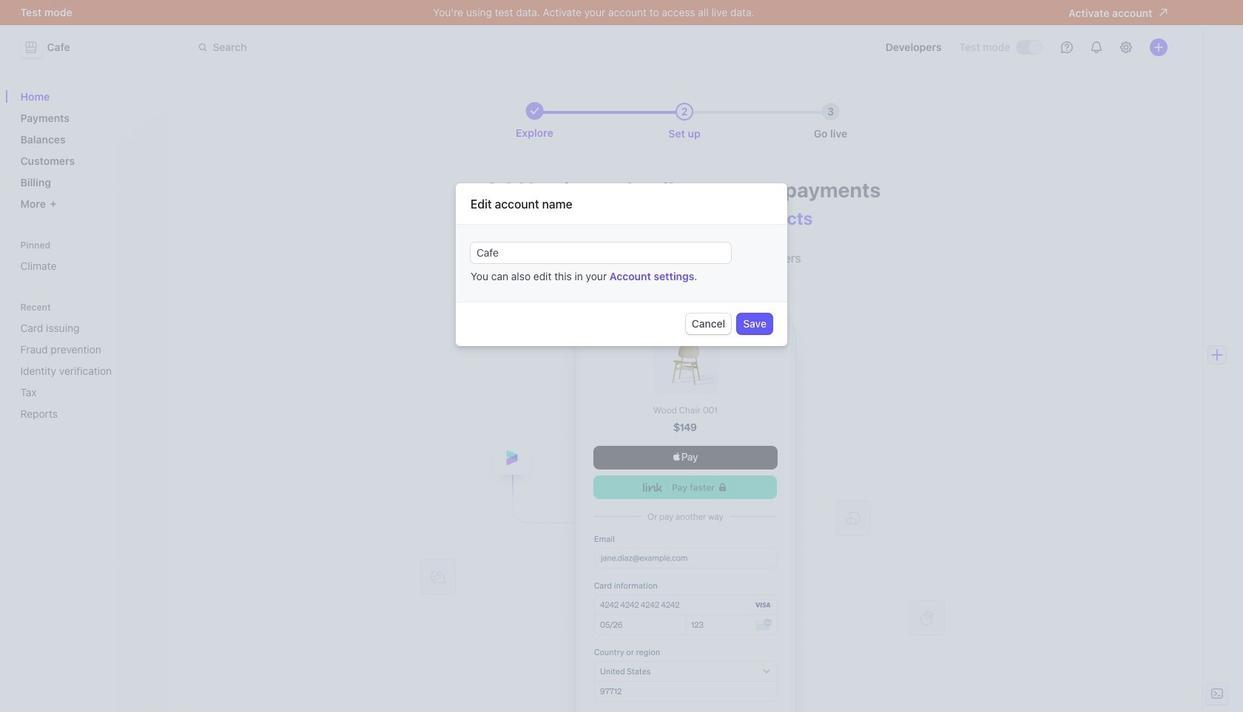 Task type: vqa. For each thing, say whether or not it's contained in the screenshot.
28 to the right
no



Task type: describe. For each thing, give the bounding box(es) containing it.
pinned element
[[14, 240, 159, 278]]

core navigation links element
[[14, 84, 159, 216]]

svg image
[[628, 254, 637, 263]]

1 recent element from the top
[[14, 302, 159, 426]]

Company text field
[[471, 242, 731, 263]]



Task type: locate. For each thing, give the bounding box(es) containing it.
2 recent element from the top
[[14, 316, 159, 426]]

recent element
[[14, 302, 159, 426], [14, 316, 159, 426]]

None search field
[[189, 34, 606, 61]]



